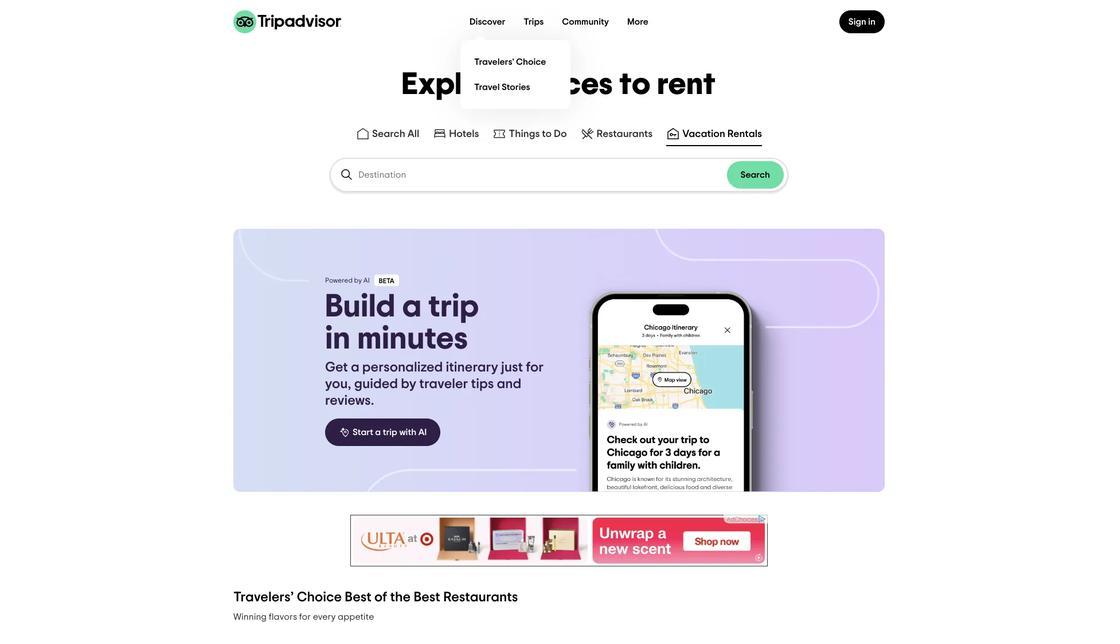Task type: describe. For each thing, give the bounding box(es) containing it.
advertisement region
[[351, 515, 768, 567]]

vacation
[[683, 129, 726, 139]]

0 vertical spatial in
[[869, 17, 876, 26]]

1 horizontal spatial to
[[620, 69, 651, 100]]

travel
[[475, 82, 500, 92]]

rentals
[[728, 129, 763, 139]]

every
[[313, 613, 336, 622]]

a for start
[[375, 428, 381, 437]]

tab list containing search all
[[0, 122, 1119, 149]]

choice for travelers'
[[297, 591, 342, 605]]

tips
[[471, 378, 494, 391]]

flavors
[[269, 613, 297, 622]]

sign
[[849, 17, 867, 26]]

minutes
[[357, 323, 468, 355]]

Search search field
[[331, 159, 788, 191]]

1 vertical spatial a
[[351, 361, 360, 375]]

travel stories
[[475, 82, 531, 92]]

0 vertical spatial by
[[354, 277, 362, 284]]

of
[[375, 591, 387, 605]]

guided
[[354, 378, 398, 391]]

winning flavors for every appetite
[[234, 613, 374, 622]]

vacation rentals
[[683, 129, 763, 139]]

start a trip with ai button
[[325, 419, 441, 446]]

hotels link
[[433, 127, 479, 141]]

traveler
[[420, 378, 468, 391]]

1 vertical spatial restaurants
[[444, 591, 518, 605]]

sign in link
[[840, 10, 885, 33]]

for inside build a trip in minutes get a personalized itinerary just for you, guided by traveler tips and reviews.
[[526, 361, 544, 375]]

choice for travelers'
[[516, 57, 547, 66]]

a for build
[[402, 291, 422, 323]]

in inside build a trip in minutes get a personalized itinerary just for you, guided by traveler tips and reviews.
[[325, 323, 351, 355]]

hotels
[[449, 129, 479, 139]]

build a trip in minutes get a personalized itinerary just for you, guided by traveler tips and reviews.
[[325, 291, 544, 408]]

travel stories link
[[470, 75, 562, 100]]

travelers' choice best of the best restaurants
[[234, 591, 518, 605]]

start a trip with ai
[[353, 428, 427, 437]]

more
[[628, 17, 649, 26]]

appetite
[[338, 613, 374, 622]]

search for search all
[[372, 129, 406, 139]]

Search search field
[[359, 170, 727, 180]]

discover
[[470, 17, 506, 26]]

explore
[[402, 69, 511, 100]]

travelers'
[[475, 57, 515, 66]]

winning
[[234, 613, 267, 622]]

1 best from the left
[[345, 591, 372, 605]]

trip for minutes
[[429, 291, 479, 323]]

powered by ai
[[325, 277, 370, 284]]

get
[[325, 361, 348, 375]]

community
[[563, 17, 609, 26]]

beta
[[379, 278, 395, 285]]

restaurants button
[[579, 125, 655, 146]]

start
[[353, 428, 374, 437]]

powered
[[325, 277, 353, 284]]

to inside things to do link
[[542, 129, 552, 139]]

things to do link
[[493, 127, 567, 141]]

0 horizontal spatial for
[[299, 613, 311, 622]]



Task type: vqa. For each thing, say whether or not it's contained in the screenshot.
the left "By"
yes



Task type: locate. For each thing, give the bounding box(es) containing it.
stories
[[502, 82, 531, 92]]

a right build
[[402, 291, 422, 323]]

1 vertical spatial trip
[[383, 428, 398, 437]]

you,
[[325, 378, 351, 391]]

search button
[[727, 161, 784, 189]]

trip inside build a trip in minutes get a personalized itinerary just for you, guided by traveler tips and reviews.
[[429, 291, 479, 323]]

ai
[[364, 277, 370, 284], [419, 428, 427, 437]]

0 horizontal spatial in
[[325, 323, 351, 355]]

vacation rentals button
[[665, 125, 765, 146]]

reviews.
[[325, 394, 374, 408]]

personalized
[[363, 361, 443, 375]]

1 horizontal spatial choice
[[516, 57, 547, 66]]

0 vertical spatial trip
[[429, 291, 479, 323]]

1 horizontal spatial restaurants
[[597, 129, 653, 139]]

hotels button
[[431, 125, 482, 146]]

by right powered
[[354, 277, 362, 284]]

0 vertical spatial restaurants
[[597, 129, 653, 139]]

2 horizontal spatial a
[[402, 291, 422, 323]]

0 vertical spatial a
[[402, 291, 422, 323]]

by inside build a trip in minutes get a personalized itinerary just for you, guided by traveler tips and reviews.
[[401, 378, 417, 391]]

search
[[372, 129, 406, 139], [741, 170, 771, 180]]

rent
[[658, 69, 716, 100]]

tripadvisor image
[[234, 10, 341, 33]]

travelers'
[[234, 591, 294, 605]]

to left the rent
[[620, 69, 651, 100]]

do
[[554, 129, 567, 139]]

ai inside start a trip with ai button
[[419, 428, 427, 437]]

1 vertical spatial search
[[741, 170, 771, 180]]

by
[[354, 277, 362, 284], [401, 378, 417, 391]]

best right the
[[414, 591, 441, 605]]

community button
[[553, 10, 619, 33]]

0 horizontal spatial ai
[[364, 277, 370, 284]]

all
[[408, 129, 420, 139]]

restaurants inside button
[[597, 129, 653, 139]]

itinerary
[[446, 361, 499, 375]]

build
[[325, 291, 396, 323]]

and
[[497, 378, 522, 391]]

0 vertical spatial for
[[526, 361, 544, 375]]

a right get
[[351, 361, 360, 375]]

0 horizontal spatial restaurants
[[444, 591, 518, 605]]

tab list
[[0, 122, 1119, 149]]

search inside search all button
[[372, 129, 406, 139]]

trip
[[429, 291, 479, 323], [383, 428, 398, 437]]

1 vertical spatial ai
[[419, 428, 427, 437]]

more button
[[619, 10, 658, 33]]

for
[[526, 361, 544, 375], [299, 613, 311, 622]]

best
[[345, 591, 372, 605], [414, 591, 441, 605]]

search all
[[372, 129, 420, 139]]

with
[[400, 428, 417, 437]]

choice up every
[[297, 591, 342, 605]]

search left the all on the left of the page
[[372, 129, 406, 139]]

1 horizontal spatial ai
[[419, 428, 427, 437]]

things
[[509, 129, 540, 139]]

a inside button
[[375, 428, 381, 437]]

trip for ai
[[383, 428, 398, 437]]

in
[[869, 17, 876, 26], [325, 323, 351, 355]]

0 vertical spatial search
[[372, 129, 406, 139]]

to left "do"
[[542, 129, 552, 139]]

0 horizontal spatial by
[[354, 277, 362, 284]]

search for search
[[741, 170, 771, 180]]

1 horizontal spatial trip
[[429, 291, 479, 323]]

0 horizontal spatial choice
[[297, 591, 342, 605]]

explore places to rent
[[402, 69, 716, 100]]

2 vertical spatial a
[[375, 428, 381, 437]]

a right start
[[375, 428, 381, 437]]

in up get
[[325, 323, 351, 355]]

ai left beta
[[364, 277, 370, 284]]

search inside search button
[[741, 170, 771, 180]]

things to do button
[[491, 125, 570, 146]]

travelers' choice
[[475, 57, 547, 66]]

search image
[[340, 168, 354, 182]]

restaurants
[[597, 129, 653, 139], [444, 591, 518, 605]]

2 best from the left
[[414, 591, 441, 605]]

search all button
[[354, 125, 422, 146]]

for left every
[[299, 613, 311, 622]]

places
[[518, 69, 613, 100]]

0 vertical spatial ai
[[364, 277, 370, 284]]

0 horizontal spatial best
[[345, 591, 372, 605]]

1 horizontal spatial in
[[869, 17, 876, 26]]

1 horizontal spatial best
[[414, 591, 441, 605]]

1 vertical spatial to
[[542, 129, 552, 139]]

sign in
[[849, 17, 876, 26]]

1 vertical spatial by
[[401, 378, 417, 391]]

trip inside button
[[383, 428, 398, 437]]

travelers' choice link
[[470, 49, 562, 75]]

1 horizontal spatial for
[[526, 361, 544, 375]]

1 horizontal spatial a
[[375, 428, 381, 437]]

just
[[502, 361, 523, 375]]

0 horizontal spatial a
[[351, 361, 360, 375]]

0 horizontal spatial search
[[372, 129, 406, 139]]

trips button
[[515, 10, 553, 33]]

trips
[[524, 17, 544, 26]]

0 horizontal spatial trip
[[383, 428, 398, 437]]

the
[[390, 591, 411, 605]]

choice
[[516, 57, 547, 66], [297, 591, 342, 605]]

for right just
[[526, 361, 544, 375]]

in right sign
[[869, 17, 876, 26]]

search down rentals
[[741, 170, 771, 180]]

1 horizontal spatial by
[[401, 378, 417, 391]]

1 vertical spatial for
[[299, 613, 311, 622]]

by down personalized
[[401, 378, 417, 391]]

1 vertical spatial choice
[[297, 591, 342, 605]]

to
[[620, 69, 651, 100], [542, 129, 552, 139]]

1 horizontal spatial search
[[741, 170, 771, 180]]

0 horizontal spatial to
[[542, 129, 552, 139]]

things to do
[[509, 129, 567, 139]]

restaurants link
[[581, 127, 653, 141]]

menu containing travelers' choice
[[461, 40, 571, 109]]

vacation rentals link
[[667, 127, 763, 141]]

ai right with at left bottom
[[419, 428, 427, 437]]

choice up the stories
[[516, 57, 547, 66]]

menu
[[461, 40, 571, 109]]

best up appetite
[[345, 591, 372, 605]]

discover button
[[461, 10, 515, 33]]

0 vertical spatial choice
[[516, 57, 547, 66]]

1 vertical spatial in
[[325, 323, 351, 355]]

a
[[402, 291, 422, 323], [351, 361, 360, 375], [375, 428, 381, 437]]

0 vertical spatial to
[[620, 69, 651, 100]]



